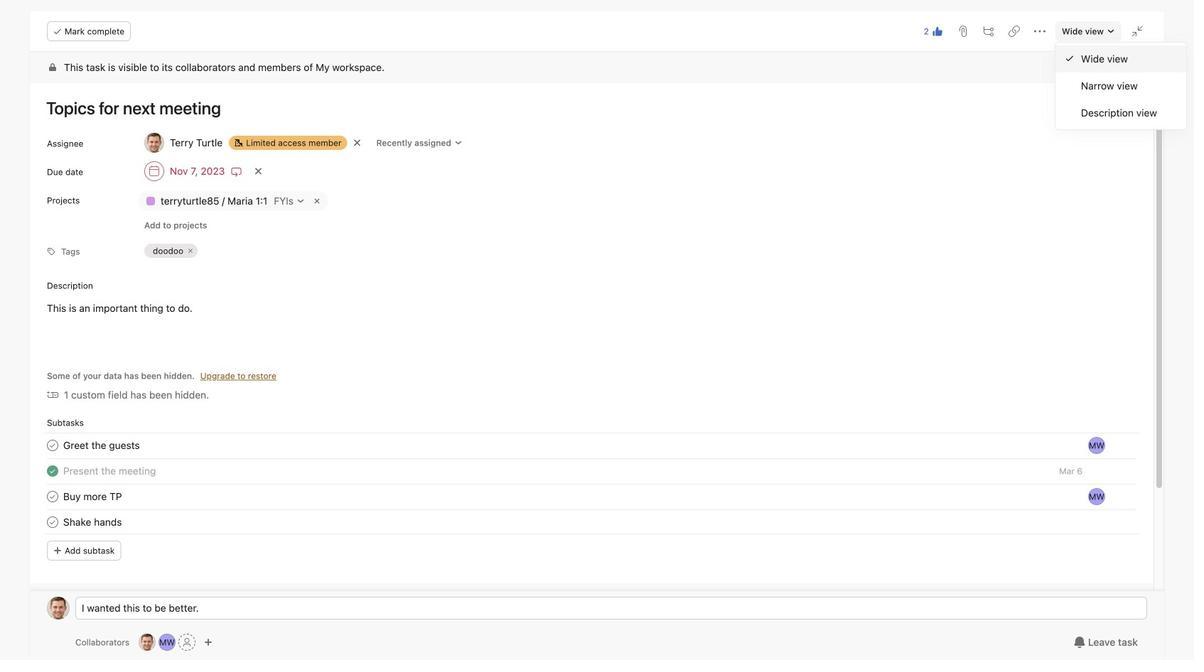 Task type: describe. For each thing, give the bounding box(es) containing it.
3 list item from the top
[[30, 484, 1154, 510]]

remove assignee image
[[353, 139, 361, 147]]

collapse task pane image
[[1132, 26, 1143, 37]]

main content inside "topics for next meeting" dialog
[[30, 52, 1154, 660]]

more actions for this task image
[[1034, 26, 1046, 37]]

open user profile image
[[47, 597, 70, 620]]

toggle assignee popover image
[[1088, 437, 1105, 454]]

attachments: add a file to this task, topics for next meeting image
[[957, 26, 969, 37]]

Completed checkbox
[[44, 463, 61, 480]]

1 horizontal spatial remove image
[[311, 195, 323, 207]]

1 list item from the top
[[30, 433, 1154, 459]]

Mark complete checkbox
[[44, 488, 61, 505]]

1 add or remove collaborators image from the left
[[139, 634, 156, 651]]

copy task link image
[[1009, 26, 1020, 37]]

mark complete image
[[44, 437, 61, 454]]



Task type: vqa. For each thing, say whether or not it's contained in the screenshot.
Jira Server's Learn
no



Task type: locate. For each thing, give the bounding box(es) containing it.
clear due date image
[[254, 167, 263, 176]]

mark complete image
[[44, 488, 61, 505], [44, 514, 61, 531]]

mark complete image down mark complete option
[[44, 514, 61, 531]]

1 vertical spatial mark complete image
[[44, 514, 61, 531]]

mark complete image for 1st list item from the bottom of the main content inside the "topics for next meeting" dialog's mark complete checkbox
[[44, 514, 61, 531]]

2 list item from the top
[[30, 459, 1154, 484]]

mark complete image down completed checkbox
[[44, 488, 61, 505]]

0 vertical spatial mark complete checkbox
[[44, 437, 61, 454]]

0 horizontal spatial remove image
[[186, 247, 195, 255]]

list item
[[30, 433, 1154, 459], [30, 459, 1154, 484], [30, 484, 1154, 510], [30, 510, 1154, 535]]

mark complete checkbox for fourth list item from the bottom of the main content inside the "topics for next meeting" dialog
[[44, 437, 61, 454]]

mark complete checkbox for 1st list item from the bottom of the main content inside the "topics for next meeting" dialog
[[44, 514, 61, 531]]

main content
[[30, 52, 1154, 660]]

add subtask image
[[983, 26, 994, 37]]

4 list item from the top
[[30, 510, 1154, 535]]

1 mark complete image from the top
[[44, 488, 61, 505]]

1 vertical spatial remove image
[[186, 247, 195, 255]]

topics for next meeting dialog
[[30, 11, 1164, 660]]

radio item
[[1056, 45, 1186, 73]]

0 vertical spatial mark complete image
[[44, 488, 61, 505]]

2 mark complete checkbox from the top
[[44, 514, 61, 531]]

2 mark complete image from the top
[[44, 514, 61, 531]]

0 vertical spatial remove image
[[311, 195, 323, 207]]

completed image
[[44, 463, 61, 480]]

mark complete image for mark complete option
[[44, 488, 61, 505]]

2 likes. you liked this task image
[[932, 26, 943, 37]]

mark complete checkbox down mark complete option
[[44, 514, 61, 531]]

Task Name text field
[[37, 92, 1137, 124], [63, 438, 140, 454], [63, 463, 156, 479], [63, 489, 122, 505], [63, 515, 122, 530]]

2 add or remove collaborators image from the left
[[159, 634, 176, 651]]

mark complete checkbox up completed checkbox
[[44, 437, 61, 454]]

0 horizontal spatial add or remove collaborators image
[[139, 634, 156, 651]]

1 horizontal spatial add or remove collaborators image
[[159, 634, 176, 651]]

1 vertical spatial mark complete checkbox
[[44, 514, 61, 531]]

add or remove collaborators image
[[204, 638, 213, 647]]

1 mark complete checkbox from the top
[[44, 437, 61, 454]]

remove image
[[311, 195, 323, 207], [186, 247, 195, 255]]

Mark complete checkbox
[[44, 437, 61, 454], [44, 514, 61, 531]]

add or remove collaborators image
[[139, 634, 156, 651], [159, 634, 176, 651]]

toggle assignee popover image
[[1088, 488, 1105, 505]]



